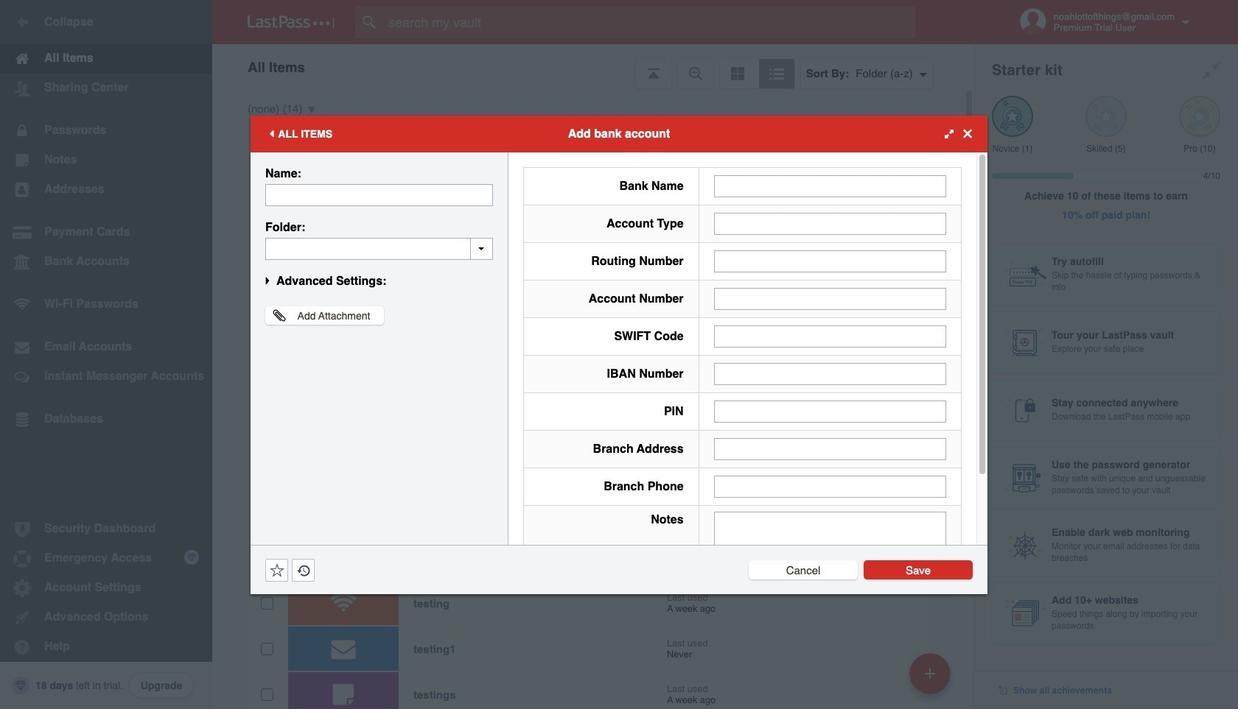 Task type: locate. For each thing, give the bounding box(es) containing it.
None text field
[[265, 238, 493, 260], [714, 288, 946, 310], [714, 363, 946, 385], [714, 401, 946, 423], [265, 238, 493, 260], [714, 288, 946, 310], [714, 363, 946, 385], [714, 401, 946, 423]]

dialog
[[251, 115, 988, 613]]

search my vault text field
[[355, 6, 944, 38]]

new item image
[[925, 669, 935, 679]]

None text field
[[714, 175, 946, 197], [265, 184, 493, 206], [714, 213, 946, 235], [714, 250, 946, 272], [714, 325, 946, 347], [714, 438, 946, 460], [714, 476, 946, 498], [714, 512, 946, 603], [714, 175, 946, 197], [265, 184, 493, 206], [714, 213, 946, 235], [714, 250, 946, 272], [714, 325, 946, 347], [714, 438, 946, 460], [714, 476, 946, 498], [714, 512, 946, 603]]

new item navigation
[[904, 649, 960, 710]]



Task type: describe. For each thing, give the bounding box(es) containing it.
vault options navigation
[[212, 44, 974, 88]]

main navigation navigation
[[0, 0, 212, 710]]

lastpass image
[[248, 15, 335, 29]]

Search search field
[[355, 6, 944, 38]]



Task type: vqa. For each thing, say whether or not it's contained in the screenshot.
lastpass Image
yes



